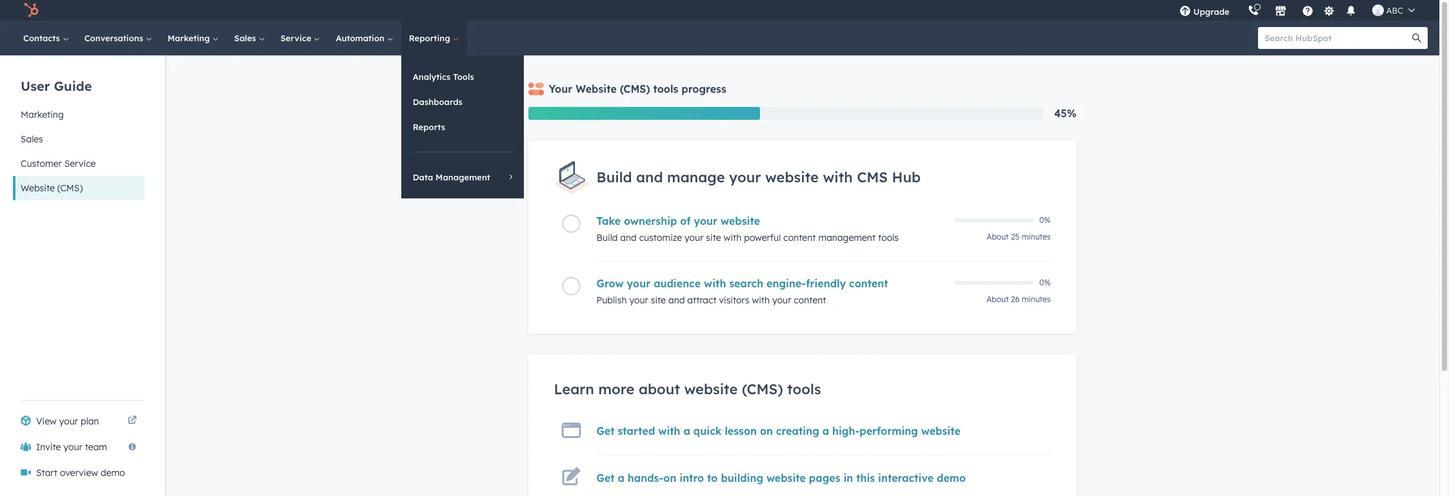 Task type: locate. For each thing, give the bounding box(es) containing it.
1 vertical spatial build
[[597, 232, 618, 244]]

1 vertical spatial sales
[[21, 134, 43, 145]]

0%
[[1040, 215, 1051, 225], [1040, 278, 1051, 288]]

marketplaces button
[[1267, 0, 1295, 21]]

0 vertical spatial get
[[597, 425, 615, 438]]

tools up creating on the bottom of page
[[787, 381, 821, 399]]

a left high- at right
[[823, 425, 829, 438]]

a left hands-
[[618, 472, 625, 485]]

0% up "about 26 minutes"
[[1040, 278, 1051, 288]]

content down "take ownership of your website" button
[[784, 232, 816, 244]]

reporting menu
[[401, 56, 524, 199]]

reporting
[[409, 33, 453, 43]]

demo down team
[[101, 468, 125, 480]]

2 horizontal spatial a
[[823, 425, 829, 438]]

intro
[[680, 472, 704, 485]]

hubspot link
[[15, 3, 48, 18]]

2 horizontal spatial (cms)
[[742, 381, 783, 399]]

0 horizontal spatial website
[[21, 183, 55, 194]]

0 vertical spatial minutes
[[1022, 232, 1051, 242]]

0 vertical spatial tools
[[653, 83, 679, 96]]

minutes right 26
[[1022, 295, 1051, 304]]

and inside grow your audience with search engine-friendly content publish your site and attract visitors with your content
[[669, 295, 685, 306]]

0 horizontal spatial marketing
[[21, 109, 64, 121]]

content right friendly
[[849, 277, 888, 290]]

(cms) up get started with a quick lesson on creating a high-performing website link
[[742, 381, 783, 399]]

your right the manage
[[729, 169, 761, 187]]

2 about from the top
[[987, 295, 1009, 304]]

0 vertical spatial content
[[784, 232, 816, 244]]

1 minutes from the top
[[1022, 232, 1051, 242]]

marketing
[[168, 33, 212, 43], [21, 109, 64, 121]]

2 vertical spatial tools
[[787, 381, 821, 399]]

website
[[576, 83, 617, 96], [21, 183, 55, 194]]

and
[[636, 169, 663, 187], [620, 232, 637, 244], [669, 295, 685, 306]]

site down audience
[[651, 295, 666, 306]]

demo right interactive at the bottom of the page
[[937, 472, 966, 485]]

your left team
[[63, 442, 82, 454]]

1 vertical spatial about
[[987, 295, 1009, 304]]

management
[[819, 232, 876, 244]]

2 vertical spatial and
[[669, 295, 685, 306]]

1 horizontal spatial marketing
[[168, 33, 212, 43]]

data management
[[413, 172, 490, 183]]

and down audience
[[669, 295, 685, 306]]

0 vertical spatial about
[[987, 232, 1009, 242]]

and up ownership
[[636, 169, 663, 187]]

creating
[[776, 425, 820, 438]]

sales button
[[13, 127, 145, 152]]

your right the grow on the left of page
[[627, 277, 651, 290]]

0 vertical spatial build
[[597, 169, 632, 187]]

0% up about 25 minutes
[[1040, 215, 1051, 225]]

build up the take
[[597, 169, 632, 187]]

contacts
[[23, 33, 62, 43]]

to
[[707, 472, 718, 485]]

in
[[844, 472, 853, 485]]

0 vertical spatial 0%
[[1040, 215, 1051, 225]]

on
[[760, 425, 773, 438], [664, 472, 677, 485]]

sales inside sales button
[[21, 134, 43, 145]]

sales
[[234, 33, 259, 43], [21, 134, 43, 145]]

2 get from the top
[[597, 472, 615, 485]]

2 minutes from the top
[[1022, 295, 1051, 304]]

on right lesson
[[760, 425, 773, 438]]

and inside 'take ownership of your website build and customize your site with powerful content management tools'
[[620, 232, 637, 244]]

upgrade image
[[1180, 6, 1191, 17]]

website right performing
[[921, 425, 961, 438]]

your
[[549, 83, 573, 96]]

0 horizontal spatial service
[[64, 158, 96, 170]]

customer service
[[21, 158, 96, 170]]

about 25 minutes
[[987, 232, 1051, 242]]

settings link
[[1322, 4, 1338, 17]]

tools right management
[[878, 232, 899, 244]]

reports
[[413, 122, 445, 132]]

marketing left sales link
[[168, 33, 212, 43]]

site
[[706, 232, 721, 244], [651, 295, 666, 306]]

tools
[[653, 83, 679, 96], [878, 232, 899, 244], [787, 381, 821, 399]]

1 vertical spatial 0%
[[1040, 278, 1051, 288]]

sales right the marketing link
[[234, 33, 259, 43]]

2 0% from the top
[[1040, 278, 1051, 288]]

about
[[987, 232, 1009, 242], [987, 295, 1009, 304]]

with inside 'take ownership of your website build and customize your site with powerful content management tools'
[[724, 232, 742, 244]]

about left 26
[[987, 295, 1009, 304]]

your down engine-
[[773, 295, 792, 306]]

1 vertical spatial marketing
[[21, 109, 64, 121]]

0 horizontal spatial (cms)
[[57, 183, 83, 194]]

learn more about website (cms) tools
[[554, 381, 821, 399]]

get left "started"
[[597, 425, 615, 438]]

45%
[[1055, 107, 1077, 120]]

about left 25
[[987, 232, 1009, 242]]

0 horizontal spatial site
[[651, 295, 666, 306]]

1 vertical spatial minutes
[[1022, 295, 1051, 304]]

2 build from the top
[[597, 232, 618, 244]]

powerful
[[744, 232, 781, 244]]

get left hands-
[[597, 472, 615, 485]]

tools up your website (cms) tools progress progress bar
[[653, 83, 679, 96]]

service inside customer service button
[[64, 158, 96, 170]]

notifications image
[[1345, 6, 1357, 17]]

1 vertical spatial and
[[620, 232, 637, 244]]

a left quick
[[684, 425, 690, 438]]

content down friendly
[[794, 295, 826, 306]]

help image
[[1302, 6, 1314, 17]]

25
[[1011, 232, 1020, 242]]

help button
[[1297, 0, 1319, 21]]

(cms) up your website (cms) tools progress progress bar
[[620, 83, 650, 96]]

0 vertical spatial (cms)
[[620, 83, 650, 96]]

0 vertical spatial sales
[[234, 33, 259, 43]]

website down customer
[[21, 183, 55, 194]]

0 vertical spatial site
[[706, 232, 721, 244]]

sales up customer
[[21, 134, 43, 145]]

pages
[[809, 472, 841, 485]]

1 about from the top
[[987, 232, 1009, 242]]

get started with a quick lesson on creating a high-performing website
[[597, 425, 961, 438]]

plan
[[81, 416, 99, 428]]

user guide views element
[[13, 56, 145, 201]]

link opens in a new window image
[[128, 414, 137, 430]]

service down sales button
[[64, 158, 96, 170]]

1 get from the top
[[597, 425, 615, 438]]

your
[[729, 169, 761, 187], [694, 215, 718, 228], [685, 232, 704, 244], [627, 277, 651, 290], [630, 295, 649, 306], [773, 295, 792, 306], [59, 416, 78, 428], [63, 442, 82, 454]]

0 vertical spatial on
[[760, 425, 773, 438]]

take ownership of your website build and customize your site with powerful content management tools
[[597, 215, 899, 244]]

website inside button
[[21, 183, 55, 194]]

site left "powerful"
[[706, 232, 721, 244]]

high-
[[833, 425, 860, 438]]

0 horizontal spatial on
[[664, 472, 677, 485]]

of
[[680, 215, 691, 228]]

0 horizontal spatial sales
[[21, 134, 43, 145]]

hub
[[892, 169, 921, 187]]

learn
[[554, 381, 594, 399]]

customer
[[21, 158, 62, 170]]

conversations link
[[77, 21, 160, 56]]

1 vertical spatial tools
[[878, 232, 899, 244]]

tools inside 'take ownership of your website build and customize your site with powerful content management tools'
[[878, 232, 899, 244]]

calling icon image
[[1248, 5, 1260, 17]]

marketing down user
[[21, 109, 64, 121]]

1 vertical spatial get
[[597, 472, 615, 485]]

your left plan
[[59, 416, 78, 428]]

your right of
[[694, 215, 718, 228]]

2 horizontal spatial tools
[[878, 232, 899, 244]]

minutes right 25
[[1022, 232, 1051, 242]]

1 vertical spatial website
[[21, 183, 55, 194]]

menu
[[1171, 0, 1424, 21]]

service right sales link
[[281, 33, 314, 43]]

invite
[[36, 442, 61, 454]]

content
[[784, 232, 816, 244], [849, 277, 888, 290], [794, 295, 826, 306]]

1 horizontal spatial sales
[[234, 33, 259, 43]]

website right your
[[576, 83, 617, 96]]

dashboards link
[[401, 90, 524, 114]]

hands-
[[628, 472, 664, 485]]

lesson
[[725, 425, 757, 438]]

1 vertical spatial service
[[64, 158, 96, 170]]

team
[[85, 442, 107, 454]]

build inside 'take ownership of your website build and customize your site with powerful content management tools'
[[597, 232, 618, 244]]

marketplaces image
[[1275, 6, 1287, 17]]

0 horizontal spatial demo
[[101, 468, 125, 480]]

1 horizontal spatial site
[[706, 232, 721, 244]]

0 horizontal spatial tools
[[653, 83, 679, 96]]

search
[[729, 277, 764, 290]]

interactive
[[878, 472, 934, 485]]

1 vertical spatial on
[[664, 472, 677, 485]]

website up "powerful"
[[721, 215, 760, 228]]

get for get started with a quick lesson on creating a high-performing website
[[597, 425, 615, 438]]

0 vertical spatial website
[[576, 83, 617, 96]]

about 26 minutes
[[987, 295, 1051, 304]]

your website (cms) tools progress progress bar
[[528, 107, 760, 120]]

1 0% from the top
[[1040, 215, 1051, 225]]

2 vertical spatial (cms)
[[742, 381, 783, 399]]

tools
[[453, 72, 474, 82]]

and down the take
[[620, 232, 637, 244]]

your right the publish
[[630, 295, 649, 306]]

content inside 'take ownership of your website build and customize your site with powerful content management tools'
[[784, 232, 816, 244]]

service inside service link
[[281, 33, 314, 43]]

with left "powerful"
[[724, 232, 742, 244]]

build down the take
[[597, 232, 618, 244]]

grow your audience with search engine-friendly content button
[[597, 277, 946, 290]]

sales inside sales link
[[234, 33, 259, 43]]

a
[[684, 425, 690, 438], [823, 425, 829, 438], [618, 472, 625, 485]]

1 vertical spatial site
[[651, 295, 666, 306]]

get a hands-on intro to building website pages in this interactive demo link
[[597, 472, 966, 485]]

(cms) down customer service button
[[57, 183, 83, 194]]

view your plan
[[36, 416, 99, 428]]

0 vertical spatial service
[[281, 33, 314, 43]]

1 horizontal spatial service
[[281, 33, 314, 43]]

about for grow your audience with search engine-friendly content
[[987, 295, 1009, 304]]

0% for take ownership of your website
[[1040, 215, 1051, 225]]

build
[[597, 169, 632, 187], [597, 232, 618, 244]]

on left intro on the left bottom
[[664, 472, 677, 485]]

conversations
[[84, 33, 146, 43]]

get
[[597, 425, 615, 438], [597, 472, 615, 485]]

1 vertical spatial (cms)
[[57, 183, 83, 194]]

notifications button
[[1340, 0, 1362, 21]]



Task type: vqa. For each thing, say whether or not it's contained in the screenshot.
Data Management element
no



Task type: describe. For each thing, give the bounding box(es) containing it.
view
[[36, 416, 57, 428]]

start overview demo
[[36, 468, 125, 480]]

contacts link
[[15, 21, 77, 56]]

ownership
[[624, 215, 677, 228]]

reporting link
[[401, 21, 467, 56]]

minutes for grow your audience with search engine-friendly content
[[1022, 295, 1051, 304]]

0 vertical spatial marketing
[[168, 33, 212, 43]]

your down of
[[685, 232, 704, 244]]

customer service button
[[13, 152, 145, 176]]

minutes for take ownership of your website
[[1022, 232, 1051, 242]]

take ownership of your website button
[[597, 215, 946, 228]]

with left cms
[[823, 169, 853, 187]]

calling icon button
[[1243, 2, 1265, 19]]

1 vertical spatial content
[[849, 277, 888, 290]]

build and manage your website with cms hub
[[597, 169, 921, 187]]

settings image
[[1324, 5, 1335, 17]]

marketing button
[[13, 103, 145, 127]]

1 horizontal spatial on
[[760, 425, 773, 438]]

reports link
[[401, 115, 524, 139]]

website (cms) button
[[13, 176, 145, 201]]

invite your team button
[[13, 435, 145, 461]]

demo inside start overview demo link
[[101, 468, 125, 480]]

view your plan link
[[13, 409, 145, 435]]

sales link
[[227, 21, 273, 56]]

26
[[1011, 295, 1020, 304]]

manage
[[667, 169, 725, 187]]

abc button
[[1365, 0, 1423, 21]]

take
[[597, 215, 621, 228]]

automation
[[336, 33, 387, 43]]

user
[[21, 78, 50, 94]]

0% for grow your audience with search engine-friendly content
[[1040, 278, 1051, 288]]

site inside grow your audience with search engine-friendly content publish your site and attract visitors with your content
[[651, 295, 666, 306]]

customize
[[639, 232, 682, 244]]

your website (cms) tools progress
[[549, 83, 727, 96]]

started
[[618, 425, 655, 438]]

link opens in a new window image
[[128, 417, 137, 427]]

with up attract
[[704, 277, 726, 290]]

2 vertical spatial content
[[794, 295, 826, 306]]

1 horizontal spatial a
[[684, 425, 690, 438]]

invite your team
[[36, 442, 107, 454]]

site inside 'take ownership of your website build and customize your site with powerful content management tools'
[[706, 232, 721, 244]]

website up "take ownership of your website" button
[[765, 169, 819, 187]]

dashboards
[[413, 97, 463, 107]]

1 horizontal spatial (cms)
[[620, 83, 650, 96]]

1 horizontal spatial tools
[[787, 381, 821, 399]]

your inside button
[[63, 442, 82, 454]]

building
[[721, 472, 764, 485]]

engine-
[[767, 277, 806, 290]]

analytics tools
[[413, 72, 474, 82]]

user guide
[[21, 78, 92, 94]]

management
[[436, 172, 490, 183]]

about
[[639, 381, 680, 399]]

cms
[[857, 169, 888, 187]]

menu containing abc
[[1171, 0, 1424, 21]]

service link
[[273, 21, 328, 56]]

attract
[[688, 295, 717, 306]]

grow your audience with search engine-friendly content publish your site and attract visitors with your content
[[597, 277, 888, 306]]

friendly
[[806, 277, 846, 290]]

with down grow your audience with search engine-friendly content button
[[752, 295, 770, 306]]

website left pages
[[767, 472, 806, 485]]

marketing inside button
[[21, 109, 64, 121]]

quick
[[694, 425, 722, 438]]

0 vertical spatial and
[[636, 169, 663, 187]]

performing
[[860, 425, 918, 438]]

grow
[[597, 277, 624, 290]]

get a hands-on intro to building website pages in this interactive demo
[[597, 472, 966, 485]]

start
[[36, 468, 57, 480]]

analytics
[[413, 72, 451, 82]]

Search HubSpot search field
[[1259, 27, 1417, 49]]

publish
[[597, 295, 627, 306]]

website (cms)
[[21, 183, 83, 194]]

automation link
[[328, 21, 401, 56]]

visitors
[[719, 295, 750, 306]]

search button
[[1406, 27, 1428, 49]]

guide
[[54, 78, 92, 94]]

get for get a hands-on intro to building website pages in this interactive demo
[[597, 472, 615, 485]]

(cms) inside button
[[57, 183, 83, 194]]

analytics tools link
[[401, 65, 524, 89]]

brad klo image
[[1373, 5, 1384, 16]]

website up quick
[[684, 381, 738, 399]]

website inside 'take ownership of your website build and customize your site with powerful content management tools'
[[721, 215, 760, 228]]

your inside 'link'
[[59, 416, 78, 428]]

1 horizontal spatial demo
[[937, 472, 966, 485]]

with right "started"
[[658, 425, 681, 438]]

abc
[[1387, 5, 1404, 15]]

audience
[[654, 277, 701, 290]]

marketing link
[[160, 21, 227, 56]]

start overview demo link
[[13, 461, 145, 487]]

this
[[857, 472, 875, 485]]

upgrade
[[1194, 6, 1230, 17]]

1 build from the top
[[597, 169, 632, 187]]

hubspot image
[[23, 3, 39, 18]]

search image
[[1413, 34, 1422, 43]]

progress
[[682, 83, 727, 96]]

more
[[599, 381, 635, 399]]

1 horizontal spatial website
[[576, 83, 617, 96]]

about for take ownership of your website
[[987, 232, 1009, 242]]

data
[[413, 172, 433, 183]]

0 horizontal spatial a
[[618, 472, 625, 485]]

data management link
[[401, 165, 524, 190]]



